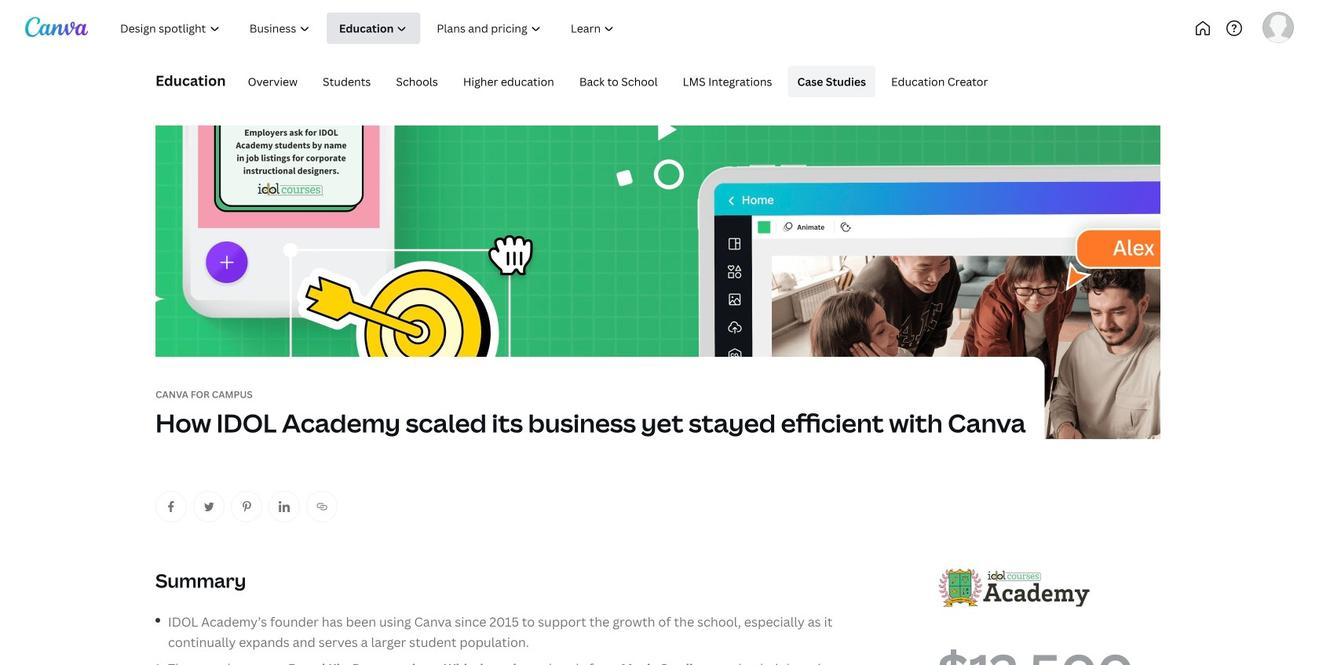 Task type: vqa. For each thing, say whether or not it's contained in the screenshot.
menu bar
yes



Task type: locate. For each thing, give the bounding box(es) containing it.
top level navigation element
[[107, 13, 681, 44]]

menu bar
[[232, 66, 998, 97]]



